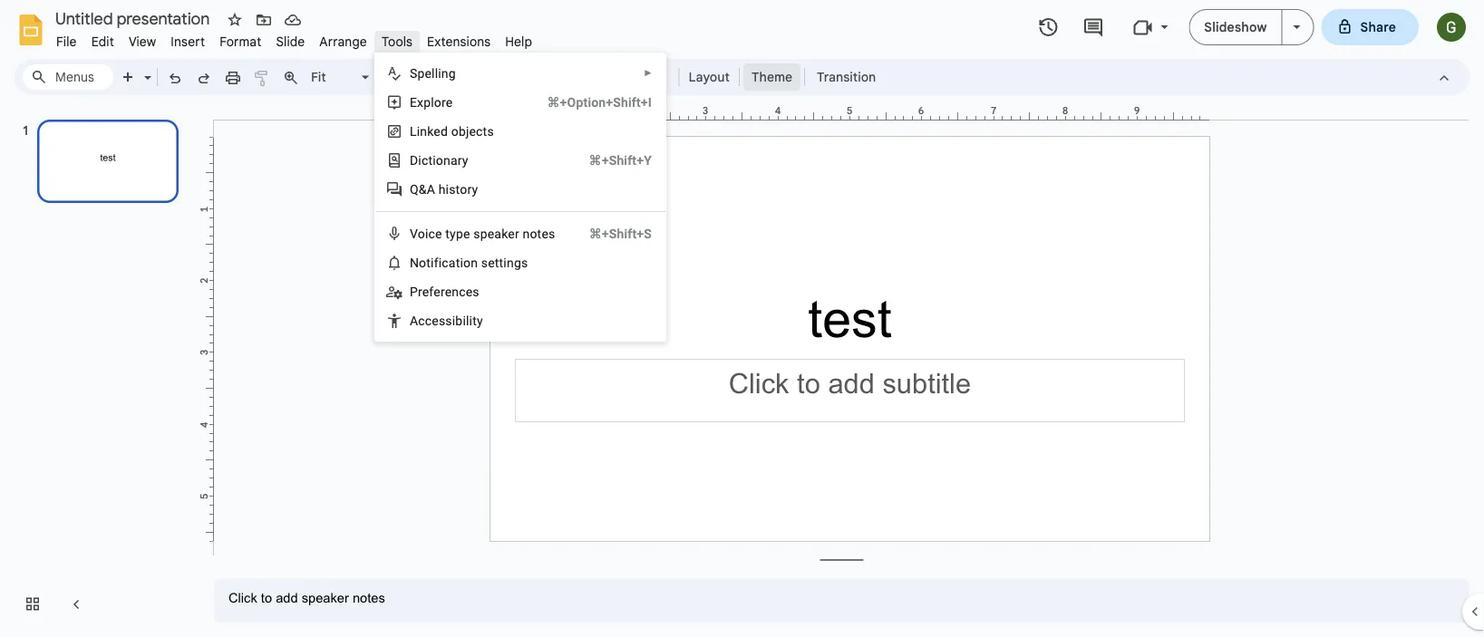 Task type: vqa. For each thing, say whether or not it's contained in the screenshot.


Task type: describe. For each thing, give the bounding box(es) containing it.
menu bar banner
[[0, 0, 1485, 638]]

►
[[644, 68, 653, 78]]

references
[[418, 284, 480, 299]]

p references
[[410, 284, 480, 299]]

p
[[410, 284, 418, 299]]

explo r e
[[410, 95, 453, 110]]

history
[[439, 182, 478, 197]]

type
[[446, 226, 470, 241]]

inked
[[417, 124, 448, 139]]

dictionary d element
[[410, 153, 474, 168]]

Rename text field
[[49, 7, 220, 29]]

s
[[410, 66, 418, 81]]

q &a history
[[410, 182, 478, 197]]

⌘+shift+y
[[589, 153, 652, 168]]

view
[[129, 34, 156, 49]]

theme button
[[744, 63, 801, 91]]

edit
[[91, 34, 114, 49]]

explore r element
[[410, 95, 458, 110]]

file menu item
[[49, 31, 84, 52]]

menu containing s
[[374, 53, 666, 342]]

extensions
[[427, 34, 491, 49]]

arrange menu item
[[312, 31, 374, 52]]

cessibility
[[425, 313, 483, 328]]

l inked objects
[[410, 124, 494, 139]]

help menu item
[[498, 31, 540, 52]]

background
[[595, 69, 667, 85]]

q&a history q element
[[410, 182, 484, 197]]

edit menu item
[[84, 31, 121, 52]]

presentation options image
[[1294, 25, 1301, 29]]

q
[[410, 182, 419, 197]]

d ictionary
[[410, 153, 468, 168]]

layout
[[689, 69, 730, 85]]

ictionary
[[418, 153, 468, 168]]

share
[[1361, 19, 1397, 35]]

oice
[[418, 226, 442, 241]]

explo
[[410, 95, 442, 110]]

linked objects l element
[[410, 124, 500, 139]]

background button
[[587, 63, 675, 91]]

arrange
[[320, 34, 367, 49]]

format
[[220, 34, 262, 49]]

n
[[410, 255, 419, 270]]

slide menu item
[[269, 31, 312, 52]]

tification
[[426, 255, 478, 270]]

transition
[[817, 69, 876, 85]]

preferences p element
[[410, 284, 485, 299]]

Zoom field
[[306, 64, 377, 91]]

spelling s element
[[410, 66, 461, 81]]

a c cessibility
[[410, 313, 483, 328]]

notes
[[523, 226, 555, 241]]

extensions menu item
[[420, 31, 498, 52]]

file
[[56, 34, 77, 49]]

slideshow button
[[1189, 9, 1283, 45]]

share button
[[1322, 9, 1419, 45]]

s pelling
[[410, 66, 456, 81]]



Task type: locate. For each thing, give the bounding box(es) containing it.
navigation
[[0, 102, 200, 638]]

slideshow
[[1205, 19, 1267, 35]]

tools menu item
[[374, 31, 420, 52]]

o
[[419, 255, 426, 270]]

settings
[[481, 255, 528, 270]]

menu bar containing file
[[49, 24, 540, 54]]

menu bar inside menu bar "banner"
[[49, 24, 540, 54]]

⌘+option+shift+i
[[547, 95, 652, 110]]

⌘+shift+s element
[[567, 225, 652, 243]]

tools
[[382, 34, 413, 49]]

insert menu item
[[164, 31, 212, 52]]

⌘+shift+y element
[[567, 151, 652, 170]]

Zoom text field
[[308, 64, 359, 90]]

r
[[442, 95, 446, 110]]

d
[[410, 153, 418, 168]]

l
[[410, 124, 417, 139]]

view menu item
[[121, 31, 164, 52]]

&a
[[419, 182, 435, 197]]

e
[[446, 95, 453, 110]]

Menus field
[[23, 64, 113, 90]]

c
[[418, 313, 425, 328]]

application
[[0, 0, 1485, 638]]

transition button
[[809, 63, 884, 91]]

v
[[410, 226, 418, 241]]

v oice type speaker notes
[[410, 226, 555, 241]]

layout button
[[683, 63, 735, 91]]

help
[[505, 34, 532, 49]]

navigation inside application
[[0, 102, 200, 638]]

menu bar
[[49, 24, 540, 54]]

pelling
[[418, 66, 456, 81]]

n o tification settings
[[410, 255, 528, 270]]

objects
[[451, 124, 494, 139]]

a
[[410, 313, 418, 328]]

menu
[[374, 53, 666, 342]]

accessibility c element
[[410, 313, 489, 328]]

new slide with layout image
[[140, 65, 151, 72]]

insert
[[171, 34, 205, 49]]

main toolbar
[[112, 63, 885, 91]]

⌘+shift+s
[[589, 226, 652, 241]]

theme
[[752, 69, 793, 85]]

Star checkbox
[[222, 7, 248, 33]]

speaker
[[474, 226, 520, 241]]

notification settings o element
[[410, 255, 534, 270]]

application containing slideshow
[[0, 0, 1485, 638]]

⌘+option+shift+i element
[[525, 93, 652, 112]]

voice type speaker notes v element
[[410, 226, 561, 241]]

format menu item
[[212, 31, 269, 52]]

slide
[[276, 34, 305, 49]]



